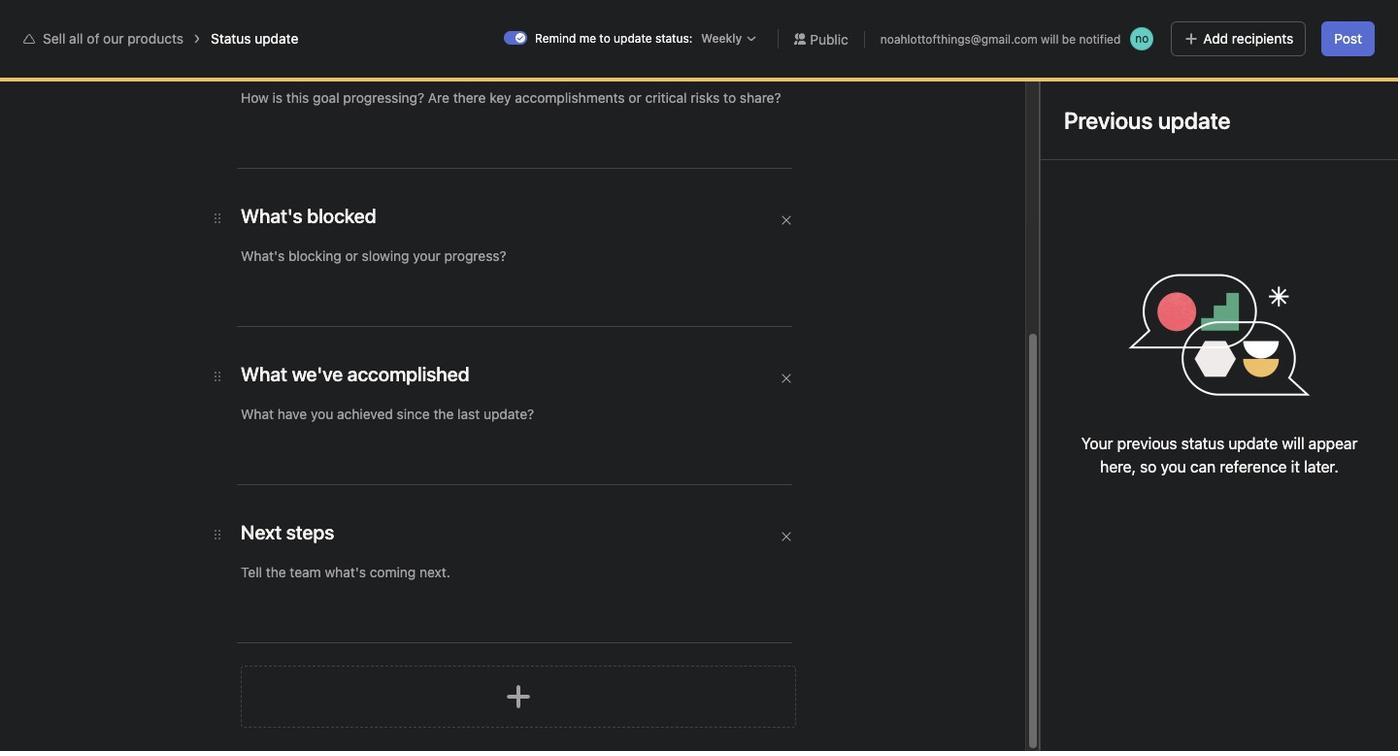 Task type: locate. For each thing, give the bounding box(es) containing it.
your previous status update will appear here, so you can reference it later.
[[1082, 435, 1358, 476]]

0 vertical spatial what's
[[1114, 16, 1153, 30]]

2 horizontal spatial add
[[1244, 16, 1266, 30]]

0 horizontal spatial to
[[242, 649, 255, 665]]

a inside the "connect a parent goal" button
[[1091, 650, 1097, 664]]

our products
[[401, 82, 513, 104]]

2 horizontal spatial update
[[1229, 435, 1279, 453]]

/
[[467, 377, 473, 399]]

workspace
[[341, 60, 409, 77]]

add
[[1244, 16, 1266, 30], [1204, 30, 1229, 47], [395, 709, 417, 724]]

0 horizontal spatial no
[[1136, 31, 1150, 46]]

goal for add a sub-goal
[[456, 709, 480, 724]]

you
[[1161, 459, 1187, 476]]

home
[[51, 66, 88, 83]]

set a custom due date button
[[1017, 548, 1152, 567]]

about
[[1021, 248, 1074, 270]]

goals up connect in the right of the page
[[1060, 624, 1091, 638]]

a
[[1043, 550, 1050, 564], [165, 649, 172, 665], [1091, 650, 1097, 664], [420, 709, 427, 724]]

1 vertical spatial section title text field
[[241, 520, 334, 547]]

of down my workspace goals link
[[379, 82, 397, 104]]

1 horizontal spatial add
[[1204, 30, 1229, 47]]

1 vertical spatial no
[[1283, 75, 1296, 89]]

status
[[211, 30, 251, 47]]

0 vertical spatial goals
[[413, 60, 446, 77]]

post
[[1335, 30, 1363, 47]]

accountable team
[[1021, 366, 1134, 383]]

Section title text field
[[241, 361, 470, 389], [241, 520, 334, 547]]

0 horizontal spatial goal
[[456, 709, 480, 724]]

0 vertical spatial in
[[1156, 16, 1166, 30]]

1 vertical spatial in
[[213, 670, 224, 687]]

what's up notified
[[1114, 16, 1153, 30]]

date
[[1122, 550, 1147, 564]]

all down workspace
[[355, 82, 374, 104]]

my workspace goals link
[[319, 58, 446, 80]]

1 vertical spatial what's
[[375, 244, 437, 266]]

here,
[[1101, 459, 1137, 476]]

goals up sell all of our products
[[413, 60, 446, 77]]

search list box
[[470, 8, 936, 39]]

update right status
[[255, 30, 299, 47]]

0 vertical spatial no
[[1136, 31, 1150, 46]]

notified
[[1080, 32, 1121, 46]]

update up reference
[[1229, 435, 1279, 453]]

noahlottofthings@gmail.com will be notified
[[881, 32, 1121, 46]]

a for sub-
[[420, 709, 427, 724]]

sell for sell all of our products
[[319, 82, 350, 104]]

1 horizontal spatial goal
[[1140, 650, 1164, 664]]

0 horizontal spatial what's
[[375, 244, 437, 266]]

1 horizontal spatial in
[[1156, 16, 1166, 30]]

0 horizontal spatial of
[[87, 30, 99, 47]]

all for our
[[69, 30, 83, 47]]

add a sub-goal button
[[367, 703, 489, 731]]

what's left the status?
[[375, 244, 437, 266]]

0 vertical spatial section title text field
[[241, 361, 470, 389]]

a left sub-
[[420, 709, 427, 724]]

a inside add a sub-goal button
[[420, 709, 427, 724]]

add recipients button
[[1172, 21, 1307, 56]]

what's inside what's in my trial? button
[[1114, 16, 1153, 30]]

reference
[[1221, 459, 1288, 476]]

1 horizontal spatial update
[[614, 31, 652, 46]]

2 section title text field from the top
[[241, 520, 334, 547]]

0 horizontal spatial update
[[255, 30, 299, 47]]

0 vertical spatial to
[[600, 31, 611, 46]]

0 horizontal spatial sell
[[43, 30, 65, 47]]

1 vertical spatial of
[[379, 82, 397, 104]]

a left parent
[[1091, 650, 1097, 664]]

goals
[[413, 60, 446, 77], [1060, 624, 1091, 638]]

no down what's in my trial?
[[1136, 31, 1150, 46]]

a inside set a custom due date button
[[1043, 550, 1050, 564]]

sell
[[43, 30, 65, 47], [319, 82, 350, 104]]

in
[[1156, 16, 1166, 30], [213, 670, 224, 687]]

update left status:
[[614, 31, 652, 46]]

$50.00
[[400, 377, 464, 399]]

0 vertical spatial remove section image
[[781, 215, 793, 226]]

0 vertical spatial sell
[[43, 30, 65, 47]]

1 vertical spatial remove section image
[[781, 373, 793, 385]]

recipients
[[1233, 30, 1294, 47]]

a for parent
[[1091, 650, 1097, 664]]

2 remove section image from the top
[[781, 373, 793, 385]]

1 horizontal spatial what's
[[1114, 16, 1153, 30]]

parent goals
[[1021, 624, 1091, 638]]

products
[[128, 30, 184, 47]]

1 horizontal spatial all
[[355, 82, 374, 104]]

left
[[1076, 22, 1094, 37]]

no inside button
[[1136, 31, 1150, 46]]

of left the our
[[87, 30, 99, 47]]

0 horizontal spatial add
[[395, 709, 417, 724]]

1 vertical spatial to
[[242, 649, 255, 665]]

0 vertical spatial of
[[87, 30, 99, 47]]

1 vertical spatial sell
[[319, 82, 350, 104]]

1 horizontal spatial of
[[379, 82, 397, 104]]

1 vertical spatial all
[[355, 82, 374, 104]]

0 vertical spatial will
[[1042, 32, 1059, 46]]

goal left add report section icon
[[456, 709, 480, 724]]

goal inside button
[[1140, 650, 1164, 664]]

switch
[[504, 31, 528, 45]]

info
[[1306, 16, 1326, 30]]

what's the status?
[[375, 244, 539, 266]]

sell down my
[[319, 82, 350, 104]]

to
[[600, 31, 611, 46], [242, 649, 255, 665]]

add recipients
[[1204, 30, 1294, 47]]

update inside your previous status update will appear here, so you can reference it later.
[[1229, 435, 1279, 453]]

sell all of our products
[[319, 82, 513, 104]]

sell for sell all of our products
[[43, 30, 65, 47]]

in left my
[[1156, 16, 1166, 30]]

goal inside button
[[456, 709, 480, 724]]

no right mb
[[1283, 75, 1296, 89]]

to right me
[[600, 31, 611, 46]]

be
[[1063, 32, 1076, 46]]

1 section title text field from the top
[[241, 361, 470, 389]]

weekly button
[[697, 29, 763, 49]]

sub-
[[430, 709, 456, 724]]

about this goal
[[1021, 248, 1152, 270]]

feedback
[[1052, 704, 1103, 719]]

no button
[[1121, 25, 1156, 52]]

insights element
[[0, 177, 233, 309]]

of for our products
[[379, 82, 397, 104]]

will left "be"
[[1042, 32, 1059, 46]]

goal right parent
[[1140, 650, 1164, 664]]

sell all of our products
[[43, 30, 184, 47]]

0 horizontal spatial all
[[69, 30, 83, 47]]

set
[[1022, 550, 1040, 564]]

0 vertical spatial goal
[[1140, 650, 1164, 664]]

noahlottofthings@gmail.com
[[881, 32, 1038, 46]]

my
[[1169, 16, 1185, 30]]

to up asana
[[242, 649, 255, 665]]

update for your previous status update will appear here, so you can reference it later.
[[1229, 435, 1279, 453]]

1 horizontal spatial sell
[[319, 82, 350, 104]]

update
[[255, 30, 299, 47], [614, 31, 652, 46], [1229, 435, 1279, 453]]

1 horizontal spatial no
[[1283, 75, 1296, 89]]

status:
[[656, 31, 693, 46]]

show options image
[[523, 85, 538, 101]]

1 horizontal spatial to
[[600, 31, 611, 46]]

will
[[1042, 32, 1059, 46], [1283, 435, 1305, 453]]

add inside button
[[395, 709, 417, 724]]

in down teammate
[[213, 670, 224, 687]]

1 vertical spatial goal
[[456, 709, 480, 724]]

what's
[[1114, 16, 1153, 30], [375, 244, 437, 266]]

a up the collaborating
[[165, 649, 172, 665]]

0 vertical spatial all
[[69, 30, 83, 47]]

Section title text field
[[241, 203, 377, 230]]

a inside invite a teammate to start collaborating in asana
[[165, 649, 172, 665]]

1 vertical spatial will
[[1283, 435, 1305, 453]]

goal
[[1140, 650, 1164, 664], [456, 709, 480, 724]]

section title text field for remove section image
[[241, 520, 334, 547]]

will up it
[[1283, 435, 1305, 453]]

0 horizontal spatial in
[[213, 670, 224, 687]]

1 horizontal spatial will
[[1283, 435, 1305, 453]]

remind me to update status:
[[535, 31, 693, 46]]

teammate
[[176, 649, 238, 665]]

all up home
[[69, 30, 83, 47]]

days
[[1047, 22, 1072, 37]]

invite a teammate to start collaborating in asana
[[127, 649, 287, 687]]

1 vertical spatial goals
[[1060, 624, 1091, 638]]

a right the set
[[1043, 550, 1050, 564]]

update for remind me to update status:
[[614, 31, 652, 46]]

remove section image
[[781, 215, 793, 226], [781, 373, 793, 385]]

sell up home
[[43, 30, 65, 47]]



Task type: vqa. For each thing, say whether or not it's contained in the screenshot.
project
no



Task type: describe. For each thing, give the bounding box(es) containing it.
add report section image
[[503, 682, 534, 713]]

my
[[319, 60, 338, 77]]

time
[[1021, 481, 1048, 495]]

connect a parent goal button
[[1012, 644, 1173, 671]]

period
[[1051, 481, 1087, 495]]

send
[[1021, 704, 1049, 719]]

my workspace goals
[[319, 60, 446, 77]]

connect a parent goal
[[1040, 650, 1164, 664]]

29 days left
[[1029, 22, 1094, 37]]

previous update
[[1065, 107, 1231, 134]]

start
[[258, 649, 287, 665]]

status
[[1182, 435, 1225, 453]]

send feedback link
[[1021, 703, 1103, 721]]

send feedback
[[1021, 704, 1103, 719]]

goal for connect a parent goal
[[1140, 650, 1164, 664]]

1 remove section image from the top
[[781, 215, 793, 226]]

parent
[[1021, 624, 1057, 638]]

share button
[[1311, 69, 1376, 96]]

29
[[1029, 22, 1044, 37]]

goal
[[1021, 294, 1049, 311]]

invite a teammate to start collaborating in asana tooltip
[[112, 635, 339, 744]]

will inside your previous status update will appear here, so you can reference it later.
[[1283, 435, 1305, 453]]

connect
[[1040, 650, 1087, 664]]

what's in my trial?
[[1114, 16, 1215, 30]]

team
[[1102, 366, 1134, 383]]

invite
[[127, 649, 161, 665]]

public
[[810, 31, 849, 47]]

sell all of our products link
[[43, 30, 184, 47]]

what's in my trial? button
[[1105, 10, 1224, 37]]

add for add recipients
[[1204, 30, 1229, 47]]

the status?
[[442, 244, 539, 266]]

remove section image
[[781, 531, 793, 543]]

add billing info button
[[1236, 10, 1335, 37]]

time period
[[1021, 481, 1087, 495]]

Goal name text field
[[360, 149, 1258, 219]]

custom
[[1053, 550, 1095, 564]]

0 horizontal spatial will
[[1042, 32, 1059, 46]]

a for teammate
[[165, 649, 172, 665]]

your
[[1082, 435, 1114, 453]]

collaborating
[[127, 670, 209, 687]]

add a sub-goal
[[395, 709, 480, 724]]

$50.00 /
[[400, 377, 473, 399]]

parent
[[1100, 650, 1137, 664]]

billing
[[1270, 16, 1302, 30]]

mb
[[1261, 75, 1279, 89]]

of for our
[[87, 30, 99, 47]]

all for our products
[[355, 82, 374, 104]]

this goal
[[1078, 248, 1152, 270]]

to inside invite a teammate to start collaborating in asana
[[242, 649, 255, 665]]

owner
[[1053, 294, 1091, 311]]

a for custom
[[1043, 550, 1050, 564]]

section title text field for first remove section icon from the bottom of the page
[[241, 361, 470, 389]]

home link
[[12, 59, 221, 90]]

0 likes. click to like this task image
[[550, 85, 565, 101]]

in inside button
[[1156, 16, 1166, 30]]

our
[[103, 30, 124, 47]]

in inside invite a teammate to start collaborating in asana
[[213, 670, 224, 687]]

goal owner
[[1021, 294, 1091, 311]]

1 horizontal spatial goals
[[1060, 624, 1091, 638]]

me
[[580, 31, 596, 46]]

status update
[[211, 30, 299, 47]]

search
[[503, 15, 547, 31]]

weekly
[[702, 31, 742, 46]]

later.
[[1305, 459, 1339, 476]]

appear
[[1309, 435, 1358, 453]]

post button
[[1322, 21, 1376, 56]]

remind
[[535, 31, 576, 46]]

asana
[[227, 670, 266, 687]]

add for add a sub-goal
[[395, 709, 417, 724]]

0 horizontal spatial goals
[[413, 60, 446, 77]]

previous
[[1118, 435, 1178, 453]]

it
[[1292, 459, 1301, 476]]

search button
[[470, 8, 936, 39]]

add for add billing info
[[1244, 16, 1266, 30]]

can
[[1191, 459, 1216, 476]]

share
[[1335, 75, 1367, 89]]

add billing info
[[1244, 16, 1326, 30]]

so
[[1141, 459, 1157, 476]]

set a custom due date
[[1022, 550, 1147, 564]]

trial?
[[1188, 16, 1215, 30]]

due
[[1098, 550, 1119, 564]]

accountable
[[1021, 366, 1099, 383]]

what's for what's in my trial?
[[1114, 16, 1153, 30]]

what's for what's the status?
[[375, 244, 437, 266]]



